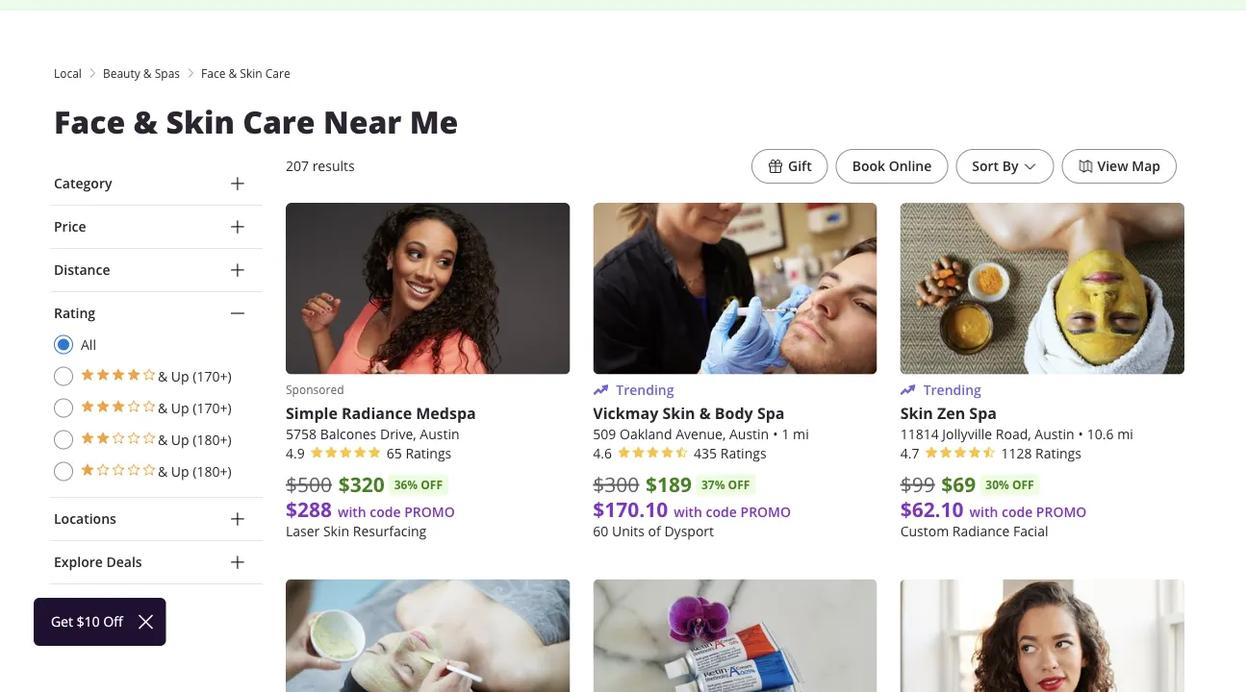 Task type: describe. For each thing, give the bounding box(es) containing it.
drive,
[[380, 425, 416, 443]]

trending for $69
[[924, 381, 982, 399]]

promo for $320
[[404, 503, 455, 521]]

sponsored
[[286, 383, 344, 398]]

local
[[54, 65, 82, 81]]

austin inside "skin zen spa 11814 jollyville road, austin • 10.6 mi"
[[1035, 425, 1075, 443]]

& inside '1 star & up' element
[[158, 463, 168, 481]]

medspa
[[416, 403, 476, 424]]

ratings for $189
[[721, 445, 767, 463]]

ratings for $320
[[406, 445, 452, 463]]

1128
[[1001, 445, 1032, 463]]

jollyville
[[943, 425, 992, 443]]

off for $189
[[728, 477, 750, 494]]

all
[[81, 336, 96, 354]]

$99
[[901, 472, 935, 499]]

skin inside "skin zen spa 11814 jollyville road, austin • 10.6 mi"
[[901, 403, 933, 424]]

promo for $189
[[741, 503, 791, 521]]

spa inside vickmay skin & body spa 509 oakland avenue, austin • 1 mi
[[757, 403, 785, 424]]

explore deals button
[[50, 542, 263, 584]]

(170+) for 3 stars & up element
[[193, 399, 232, 417]]

& up (180+) for 2 stars & up element
[[158, 431, 232, 449]]

skin inside $500 $320 36% off $288 with code promo laser skin resurfacing
[[323, 523, 349, 540]]

(180+) for '1 star & up' element
[[193, 463, 232, 481]]

view map button
[[1062, 149, 1177, 184]]

509
[[593, 425, 616, 443]]

beauty & spas
[[103, 65, 180, 81]]

4.6
[[593, 445, 612, 463]]

sponsored simple radiance medspa 5758 balcones drive, austin
[[286, 383, 476, 443]]

spa inside "skin zen spa 11814 jollyville road, austin • 10.6 mi"
[[970, 403, 997, 424]]

& up (180+) for '1 star & up' element
[[158, 463, 232, 481]]

off for $320
[[421, 477, 443, 494]]

rating button
[[50, 293, 263, 335]]

locations button
[[50, 499, 263, 541]]

custom
[[901, 523, 949, 540]]

sort
[[972, 157, 999, 175]]

5758
[[286, 425, 317, 443]]

map
[[1132, 157, 1161, 175]]

mi inside "skin zen spa 11814 jollyville road, austin • 10.6 mi"
[[1118, 425, 1134, 443]]

4 stars & up element
[[54, 367, 232, 387]]

37%
[[702, 477, 725, 494]]

book online button
[[836, 149, 948, 184]]

beauty
[[103, 65, 140, 81]]

207
[[286, 157, 309, 175]]

with for $320
[[338, 503, 366, 521]]

view
[[1098, 157, 1129, 175]]

zen
[[937, 403, 966, 424]]

$69
[[942, 471, 976, 499]]

gift
[[788, 157, 812, 175]]

435 ratings
[[694, 445, 767, 463]]

& inside beauty & spas link
[[143, 65, 152, 81]]

$189
[[646, 471, 692, 499]]

promo for $69
[[1036, 503, 1087, 521]]

category
[[54, 175, 112, 192]]

distance
[[54, 261, 110, 279]]

code for $189
[[706, 503, 737, 521]]

& down beauty & spas
[[133, 101, 158, 143]]

face & skin care near me
[[54, 101, 459, 143]]

price
[[54, 218, 86, 236]]

online
[[889, 157, 932, 175]]

body
[[715, 403, 753, 424]]

austin inside vickmay skin & body spa 509 oakland avenue, austin • 1 mi
[[730, 425, 769, 443]]

10.6
[[1087, 425, 1114, 443]]

trending for $189
[[616, 381, 674, 399]]

beauty & spas link
[[103, 64, 180, 82]]

explore deals
[[54, 554, 142, 572]]

explore
[[54, 554, 103, 572]]

& inside 3 stars & up element
[[158, 399, 168, 417]]

• inside vickmay skin & body spa 509 oakland avenue, austin • 1 mi
[[773, 425, 778, 443]]

off for $69
[[1012, 477, 1034, 494]]

gift button
[[752, 149, 828, 184]]

2 stars & up element
[[54, 430, 232, 450]]

face & skin care
[[201, 65, 290, 81]]

by
[[1003, 157, 1019, 175]]

facial
[[1013, 523, 1049, 540]]

207 results
[[286, 157, 355, 175]]

simple
[[286, 403, 338, 424]]

oakland
[[620, 425, 672, 443]]

11814
[[901, 425, 939, 443]]

book online
[[852, 157, 932, 175]]

& up (170+) for 3 stars & up element
[[158, 399, 232, 417]]

up for 2 stars & up element
[[171, 431, 189, 449]]

(180+) for 2 stars & up element
[[193, 431, 232, 449]]

sort by button
[[956, 149, 1054, 184]]

code for $320
[[370, 503, 401, 521]]

radiance inside the "$99 $69 30% off $62.10 with code promo custom radiance facial"
[[953, 523, 1010, 540]]

balcones
[[320, 425, 377, 443]]

$170.10
[[593, 496, 668, 524]]

$300
[[593, 472, 639, 499]]

30%
[[986, 477, 1009, 494]]

vickmay skin & body spa 509 oakland avenue, austin • 1 mi
[[593, 403, 809, 443]]



Task type: locate. For each thing, give the bounding box(es) containing it.
2 mi from the left
[[1118, 425, 1134, 443]]

&
[[143, 65, 152, 81], [229, 65, 237, 81], [133, 101, 158, 143], [158, 368, 168, 385], [158, 399, 168, 417], [699, 403, 711, 424], [158, 431, 168, 449], [158, 463, 168, 481]]

face down local link at top
[[54, 101, 125, 143]]

60
[[593, 523, 609, 540]]

(180+) inside '1 star & up' element
[[193, 463, 232, 481]]

& up face & skin care near me
[[229, 65, 237, 81]]

36%
[[394, 477, 418, 494]]

off inside the "$99 $69 30% off $62.10 with code promo custom radiance facial"
[[1012, 477, 1034, 494]]

trending up the vickmay
[[616, 381, 674, 399]]

0 horizontal spatial ratings
[[406, 445, 452, 463]]

mi
[[793, 425, 809, 443], [1118, 425, 1134, 443]]

with for $189
[[674, 503, 703, 521]]

1 code from the left
[[370, 503, 401, 521]]

& up (170+) inside the 4 stars & up element
[[158, 368, 232, 385]]

65
[[387, 445, 402, 463]]

spa up jollyville
[[970, 403, 997, 424]]

ratings for $69
[[1036, 445, 1082, 463]]

radiance inside sponsored simple radiance medspa 5758 balcones drive, austin
[[342, 403, 412, 424]]

3 up from the top
[[171, 431, 189, 449]]

spas
[[155, 65, 180, 81]]

with inside the "$99 $69 30% off $62.10 with code promo custom radiance facial"
[[970, 503, 998, 521]]

off inside $300 $189 37% off $170.10 with code promo 60 units of dysport
[[728, 477, 750, 494]]

radiance up "drive,"
[[342, 403, 412, 424]]

promo up "facial"
[[1036, 503, 1087, 521]]

2 horizontal spatial code
[[1002, 503, 1033, 521]]

1 vertical spatial face
[[54, 101, 125, 143]]

3 promo from the left
[[1036, 503, 1087, 521]]

1 vertical spatial & up (170+)
[[158, 399, 232, 417]]

code up "facial"
[[1002, 503, 1033, 521]]

with inside $500 $320 36% off $288 with code promo laser skin resurfacing
[[338, 503, 366, 521]]

care inside breadcrumbs element
[[265, 65, 290, 81]]

care up face & skin care near me
[[265, 65, 290, 81]]

1 promo from the left
[[404, 503, 455, 521]]

$500 $320 36% off $288 with code promo laser skin resurfacing
[[286, 471, 455, 540]]

skin up avenue,
[[663, 403, 695, 424]]

radiance down 30%
[[953, 523, 1010, 540]]

• left 1
[[773, 425, 778, 443]]

code for $69
[[1002, 503, 1033, 521]]

austin down medspa
[[420, 425, 460, 443]]

near
[[323, 101, 402, 143]]

results
[[312, 157, 355, 175]]

1 • from the left
[[773, 425, 778, 443]]

1 horizontal spatial spa
[[970, 403, 997, 424]]

2 horizontal spatial off
[[1012, 477, 1034, 494]]

radiance
[[342, 403, 412, 424], [953, 523, 1010, 540]]

face for face & skin care near me
[[54, 101, 125, 143]]

& inside the 4 stars & up element
[[158, 368, 168, 385]]

$99 $69 30% off $62.10 with code promo custom radiance facial
[[901, 471, 1087, 540]]

sort by
[[972, 157, 1019, 175]]

0 vertical spatial radiance
[[342, 403, 412, 424]]

austin up 1128 ratings
[[1035, 425, 1075, 443]]

(170+) for the 4 stars & up element
[[193, 368, 232, 385]]

0 horizontal spatial code
[[370, 503, 401, 521]]

1 horizontal spatial code
[[706, 503, 737, 521]]

promo down 36%
[[404, 503, 455, 521]]

$62.10
[[901, 496, 964, 524]]

(180+) inside 2 stars & up element
[[193, 431, 232, 449]]

mi right 1
[[793, 425, 809, 443]]

3 stars & up element
[[54, 398, 232, 419]]

skin right laser
[[323, 523, 349, 540]]

& up (180+)
[[158, 431, 232, 449], [158, 463, 232, 481]]

code
[[370, 503, 401, 521], [706, 503, 737, 521], [1002, 503, 1033, 521]]

code inside $300 $189 37% off $170.10 with code promo 60 units of dysport
[[706, 503, 737, 521]]

1 spa from the left
[[757, 403, 785, 424]]

up for '1 star & up' element
[[171, 463, 189, 481]]

breadcrumbs element
[[50, 64, 1196, 82]]

0 vertical spatial (170+)
[[193, 368, 232, 385]]

resurfacing
[[353, 523, 427, 540]]

0 vertical spatial (180+)
[[193, 431, 232, 449]]

skin down spas
[[166, 101, 235, 143]]

code inside the "$99 $69 30% off $62.10 with code promo custom radiance facial"
[[1002, 503, 1033, 521]]

& up (170+) down the 4 stars & up element
[[158, 399, 232, 417]]

2 horizontal spatial ratings
[[1036, 445, 1082, 463]]

austin
[[420, 425, 460, 443], [730, 425, 769, 443], [1035, 425, 1075, 443]]

& up (180+) down 2 stars & up element
[[158, 463, 232, 481]]

local link
[[54, 64, 82, 82]]

2 (180+) from the top
[[193, 463, 232, 481]]

• inside "skin zen spa 11814 jollyville road, austin • 10.6 mi"
[[1079, 425, 1084, 443]]

$320
[[338, 471, 385, 499]]

0 horizontal spatial •
[[773, 425, 778, 443]]

4 up from the top
[[171, 463, 189, 481]]

road,
[[996, 425, 1032, 443]]

locations
[[54, 511, 116, 528]]

(170+)
[[193, 368, 232, 385], [193, 399, 232, 417]]

0 vertical spatial care
[[265, 65, 290, 81]]

0 horizontal spatial with
[[338, 503, 366, 521]]

code inside $500 $320 36% off $288 with code promo laser skin resurfacing
[[370, 503, 401, 521]]

1 vertical spatial (180+)
[[193, 463, 232, 481]]

1 horizontal spatial mi
[[1118, 425, 1134, 443]]

view map
[[1098, 157, 1161, 175]]

1 horizontal spatial austin
[[730, 425, 769, 443]]

up
[[171, 368, 189, 385], [171, 399, 189, 417], [171, 431, 189, 449], [171, 463, 189, 481]]

3 austin from the left
[[1035, 425, 1075, 443]]

3 ratings from the left
[[1036, 445, 1082, 463]]

0 horizontal spatial face
[[54, 101, 125, 143]]

promo inside $500 $320 36% off $288 with code promo laser skin resurfacing
[[404, 503, 455, 521]]

rating
[[54, 305, 95, 322]]

435
[[694, 445, 717, 463]]

with down 30%
[[970, 503, 998, 521]]

2 spa from the left
[[970, 403, 997, 424]]

dysport
[[664, 523, 714, 540]]

mi inside vickmay skin & body spa 509 oakland avenue, austin • 1 mi
[[793, 425, 809, 443]]

trending up zen
[[924, 381, 982, 399]]

1
[[782, 425, 790, 443]]

face right spas
[[201, 65, 226, 81]]

1 horizontal spatial trending
[[924, 381, 982, 399]]

book
[[852, 157, 885, 175]]

up up 3 stars & up element
[[171, 368, 189, 385]]

1 vertical spatial & up (180+)
[[158, 463, 232, 481]]

promo down the 435 ratings
[[741, 503, 791, 521]]

promo inside the "$99 $69 30% off $62.10 with code promo custom radiance facial"
[[1036, 503, 1087, 521]]

face for face & skin care
[[201, 65, 226, 81]]

vickmay
[[593, 403, 659, 424]]

units
[[612, 523, 645, 540]]

1 vertical spatial care
[[243, 101, 315, 143]]

me
[[410, 101, 459, 143]]

spa
[[757, 403, 785, 424], [970, 403, 997, 424]]

$300 $189 37% off $170.10 with code promo 60 units of dysport
[[593, 471, 791, 540]]

0 vertical spatial face
[[201, 65, 226, 81]]

skin zen spa 11814 jollyville road, austin • 10.6 mi
[[901, 403, 1134, 443]]

1 horizontal spatial with
[[674, 503, 703, 521]]

avenue,
[[676, 425, 726, 443]]

(170+) inside the 4 stars & up element
[[193, 368, 232, 385]]

3 with from the left
[[970, 503, 998, 521]]

1 horizontal spatial ratings
[[721, 445, 767, 463]]

up down 3 stars & up element
[[171, 431, 189, 449]]

trending
[[616, 381, 674, 399], [924, 381, 982, 399]]

$288
[[286, 496, 332, 524]]

of
[[648, 523, 661, 540]]

1 vertical spatial (170+)
[[193, 399, 232, 417]]

0 horizontal spatial radiance
[[342, 403, 412, 424]]

65 ratings
[[387, 445, 452, 463]]

promo inside $300 $189 37% off $170.10 with code promo 60 units of dysport
[[741, 503, 791, 521]]

& up (180+) down 3 stars & up element
[[158, 431, 232, 449]]

off right 30%
[[1012, 477, 1034, 494]]

& up 3 stars & up element
[[158, 368, 168, 385]]

1 (170+) from the top
[[193, 368, 232, 385]]

1 vertical spatial radiance
[[953, 523, 1010, 540]]

all element
[[54, 335, 96, 355]]

1 (180+) from the top
[[193, 431, 232, 449]]

with down $320
[[338, 503, 366, 521]]

2 & up (180+) from the top
[[158, 463, 232, 481]]

0 horizontal spatial mi
[[793, 425, 809, 443]]

with up dysport
[[674, 503, 703, 521]]

(180+) down 3 stars & up element
[[193, 431, 232, 449]]

care
[[265, 65, 290, 81], [243, 101, 315, 143]]

0 horizontal spatial austin
[[420, 425, 460, 443]]

code up resurfacing
[[370, 503, 401, 521]]

(180+)
[[193, 431, 232, 449], [193, 463, 232, 481]]

2 & up (170+) from the top
[[158, 399, 232, 417]]

& up avenue,
[[699, 403, 711, 424]]

& up (170+) for the 4 stars & up element
[[158, 368, 232, 385]]

2 horizontal spatial austin
[[1035, 425, 1075, 443]]

ratings right 435
[[721, 445, 767, 463]]

up down the 4 stars & up element
[[171, 399, 189, 417]]

& up (170+) up 3 stars & up element
[[158, 368, 232, 385]]

deals
[[106, 554, 142, 572]]

0 vertical spatial & up (170+)
[[158, 368, 232, 385]]

mi right the '10.6'
[[1118, 425, 1134, 443]]

& inside 2 stars & up element
[[158, 431, 168, 449]]

ratings right 65 in the bottom left of the page
[[406, 445, 452, 463]]

1 & up (180+) from the top
[[158, 431, 232, 449]]

4.7
[[901, 445, 920, 463]]

1 & up (170+) from the top
[[158, 368, 232, 385]]

& up (170+) inside 3 stars & up element
[[158, 399, 232, 417]]

2 code from the left
[[706, 503, 737, 521]]

3 code from the left
[[1002, 503, 1033, 521]]

2 promo from the left
[[741, 503, 791, 521]]

0 horizontal spatial promo
[[404, 503, 455, 521]]

& inside vickmay skin & body spa 509 oakland avenue, austin • 1 mi
[[699, 403, 711, 424]]

1 ratings from the left
[[406, 445, 452, 463]]

2 ratings from the left
[[721, 445, 767, 463]]

0 horizontal spatial spa
[[757, 403, 785, 424]]

& left spas
[[143, 65, 152, 81]]

4.9
[[286, 445, 305, 463]]

austin inside sponsored simple radiance medspa 5758 balcones drive, austin
[[420, 425, 460, 443]]

skin
[[240, 65, 262, 81], [166, 101, 235, 143], [663, 403, 695, 424], [901, 403, 933, 424], [323, 523, 349, 540]]

with inside $300 $189 37% off $170.10 with code promo 60 units of dysport
[[674, 503, 703, 521]]

& up (180+) inside '1 star & up' element
[[158, 463, 232, 481]]

•
[[773, 425, 778, 443], [1079, 425, 1084, 443]]

0 horizontal spatial trending
[[616, 381, 674, 399]]

off inside $500 $320 36% off $288 with code promo laser skin resurfacing
[[421, 477, 443, 494]]

care for face & skin care near me
[[243, 101, 315, 143]]

skin up 11814 at the right of the page
[[901, 403, 933, 424]]

face inside breadcrumbs element
[[201, 65, 226, 81]]

& down the 4 stars & up element
[[158, 399, 168, 417]]

distance button
[[50, 249, 263, 292]]

1 horizontal spatial •
[[1079, 425, 1084, 443]]

1 trending from the left
[[616, 381, 674, 399]]

1 austin from the left
[[420, 425, 460, 443]]

1 off from the left
[[421, 477, 443, 494]]

care up 207
[[243, 101, 315, 143]]

& up (170+)
[[158, 368, 232, 385], [158, 399, 232, 417]]

(170+) down the 4 stars & up element
[[193, 399, 232, 417]]

1 horizontal spatial face
[[201, 65, 226, 81]]

up for 3 stars & up element
[[171, 399, 189, 417]]

spa up 1
[[757, 403, 785, 424]]

skin inside vickmay skin & body spa 509 oakland avenue, austin • 1 mi
[[663, 403, 695, 424]]

code down 37%
[[706, 503, 737, 521]]

2 • from the left
[[1079, 425, 1084, 443]]

promo
[[404, 503, 455, 521], [741, 503, 791, 521], [1036, 503, 1087, 521]]

1 horizontal spatial radiance
[[953, 523, 1010, 540]]

ratings right the '1128'
[[1036, 445, 1082, 463]]

(170+) inside 3 stars & up element
[[193, 399, 232, 417]]

skin inside breadcrumbs element
[[240, 65, 262, 81]]

& down 3 stars & up element
[[158, 431, 168, 449]]

1 with from the left
[[338, 503, 366, 521]]

face
[[201, 65, 226, 81], [54, 101, 125, 143]]

2 off from the left
[[728, 477, 750, 494]]

1128 ratings
[[1001, 445, 1082, 463]]

price button
[[50, 206, 263, 248]]

1 horizontal spatial promo
[[741, 503, 791, 521]]

with for $69
[[970, 503, 998, 521]]

0 vertical spatial & up (180+)
[[158, 431, 232, 449]]

2 austin from the left
[[730, 425, 769, 443]]

2 trending from the left
[[924, 381, 982, 399]]

skin up face & skin care near me
[[240, 65, 262, 81]]

& down 2 stars & up element
[[158, 463, 168, 481]]

(180+) up locations dropdown button
[[193, 463, 232, 481]]

laser
[[286, 523, 320, 540]]

1 up from the top
[[171, 368, 189, 385]]

2 (170+) from the top
[[193, 399, 232, 417]]

& up (180+) inside 2 stars & up element
[[158, 431, 232, 449]]

$500
[[286, 472, 332, 499]]

care for face & skin care
[[265, 65, 290, 81]]

off right 37%
[[728, 477, 750, 494]]

3 off from the left
[[1012, 477, 1034, 494]]

off right 36%
[[421, 477, 443, 494]]

(170+) up 3 stars & up element
[[193, 368, 232, 385]]

ratings
[[406, 445, 452, 463], [721, 445, 767, 463], [1036, 445, 1082, 463]]

1 mi from the left
[[793, 425, 809, 443]]

2 up from the top
[[171, 399, 189, 417]]

0 horizontal spatial off
[[421, 477, 443, 494]]

2 horizontal spatial with
[[970, 503, 998, 521]]

2 horizontal spatial promo
[[1036, 503, 1087, 521]]

rating list
[[54, 335, 263, 482]]

• left the '10.6'
[[1079, 425, 1084, 443]]

category button
[[50, 163, 263, 205]]

1 star & up element
[[54, 462, 232, 482]]

up down 2 stars & up element
[[171, 463, 189, 481]]

2 with from the left
[[674, 503, 703, 521]]

1 horizontal spatial off
[[728, 477, 750, 494]]

up for the 4 stars & up element
[[171, 368, 189, 385]]

austin down body
[[730, 425, 769, 443]]



Task type: vqa. For each thing, say whether or not it's contained in the screenshot.
W corresponding to Concession
no



